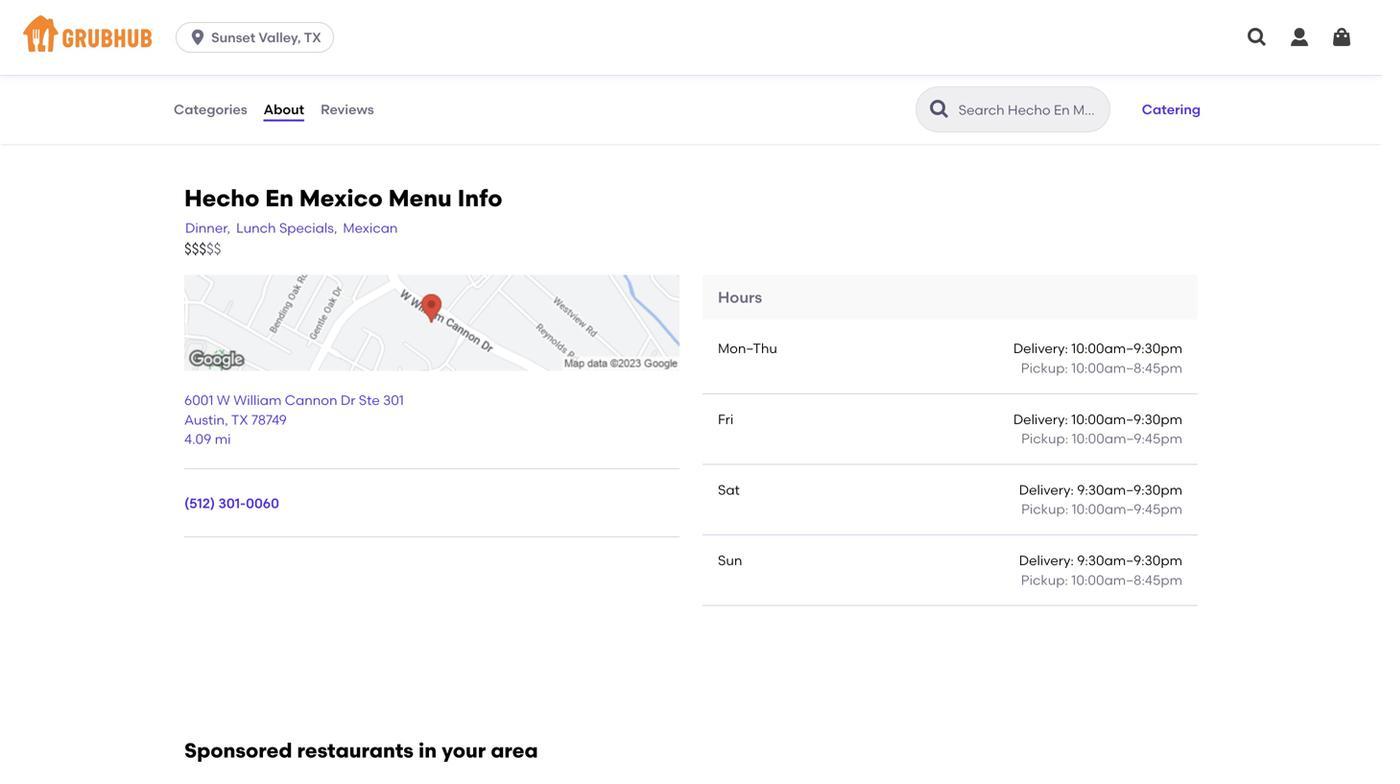 Task type: describe. For each thing, give the bounding box(es) containing it.
w
[[217, 392, 230, 408]]

main navigation navigation
[[0, 0, 1382, 75]]

(512) 301-0060
[[184, 495, 279, 512]]

catering button
[[1133, 88, 1209, 131]]

cannon
[[285, 392, 337, 408]]

pickup: 10:00am–9:45pm for 9:30am–9:30pm
[[1021, 501, 1183, 518]]

menu
[[388, 184, 452, 212]]

reviews button
[[320, 75, 375, 144]]

6001
[[184, 392, 214, 408]]

categories
[[174, 101, 247, 117]]

delivery: 9:30am–9:30pm for 10:00am–9:45pm
[[1019, 482, 1183, 498]]

sunset
[[211, 29, 256, 46]]

mexico
[[299, 184, 383, 212]]

info
[[457, 184, 503, 212]]

9:30am–9:30pm for 10:00am–8:45pm
[[1077, 552, 1183, 569]]

lunch
[[236, 220, 276, 236]]

10:00am–9:30pm for 10:00am–9:45pm
[[1071, 411, 1183, 427]]

,
[[225, 412, 228, 428]]

specials,
[[279, 220, 337, 236]]

301
[[383, 392, 404, 408]]

pickup: for sat
[[1021, 501, 1069, 518]]

mexican button
[[342, 218, 399, 239]]

delivery: for fri
[[1013, 411, 1068, 427]]

2 horizontal spatial svg image
[[1330, 26, 1353, 49]]

delivery: 9:30am–9:30pm for 10:00am–8:45pm
[[1019, 552, 1183, 569]]

about button
[[263, 75, 305, 144]]

william
[[233, 392, 282, 408]]

10:00am–8:45pm for 10:00am–9:30pm
[[1071, 360, 1183, 376]]

categories button
[[173, 75, 248, 144]]

hecho en mexico menu info
[[184, 184, 503, 212]]

sun
[[718, 552, 742, 569]]

pickup: for fri
[[1021, 431, 1069, 447]]

pickup: for mon–thu
[[1021, 360, 1068, 376]]

pickup: 10:00am–8:45pm for 9:30am–9:30pm
[[1021, 572, 1183, 588]]

sat
[[718, 482, 740, 498]]

austin
[[184, 412, 225, 428]]

about
[[264, 101, 304, 117]]

delivery: for mon–thu
[[1013, 340, 1068, 357]]

0060
[[246, 495, 279, 512]]

hecho
[[184, 184, 260, 212]]

dinner, lunch specials, mexican
[[185, 220, 398, 236]]

svg image
[[1246, 26, 1269, 49]]

sponsored restaurants in your area
[[184, 739, 538, 763]]



Task type: locate. For each thing, give the bounding box(es) containing it.
9:30am–9:30pm
[[1077, 482, 1183, 498], [1077, 552, 1183, 569]]

4.09
[[184, 431, 212, 447]]

0 vertical spatial pickup: 10:00am–8:45pm
[[1021, 360, 1183, 376]]

1 vertical spatial 10:00am–9:45pm
[[1072, 501, 1183, 518]]

1 10:00am–8:45pm from the top
[[1071, 360, 1183, 376]]

10:00am–9:45pm for 9:30am–9:30pm
[[1072, 501, 1183, 518]]

dinner,
[[185, 220, 230, 236]]

2 9:30am–9:30pm from the top
[[1077, 552, 1183, 569]]

delivery: 10:00am–9:30pm for 10:00am–9:45pm
[[1013, 411, 1183, 427]]

lunch specials, button
[[235, 218, 338, 239]]

2 pickup: 10:00am–9:45pm from the top
[[1021, 501, 1183, 518]]

1 vertical spatial delivery: 10:00am–9:30pm
[[1013, 411, 1183, 427]]

search icon image
[[928, 98, 951, 121]]

1 vertical spatial tx
[[231, 412, 248, 428]]

(512)
[[184, 495, 215, 512]]

pickup:
[[1021, 360, 1068, 376], [1021, 431, 1069, 447], [1021, 501, 1069, 518], [1021, 572, 1068, 588]]

mexican
[[343, 220, 398, 236]]

catering
[[1142, 101, 1201, 117]]

pickup: 10:00am–8:45pm
[[1021, 360, 1183, 376], [1021, 572, 1183, 588]]

tx
[[304, 29, 321, 46], [231, 412, 248, 428]]

your
[[442, 739, 486, 763]]

delivery: 10:00am–9:30pm
[[1013, 340, 1183, 357], [1013, 411, 1183, 427]]

1 vertical spatial pickup: 10:00am–8:45pm
[[1021, 572, 1183, 588]]

1 vertical spatial 9:30am–9:30pm
[[1077, 552, 1183, 569]]

pickup: 10:00am–9:45pm
[[1021, 431, 1183, 447], [1021, 501, 1183, 518]]

pickup: 10:00am–8:45pm for 10:00am–9:30pm
[[1021, 360, 1183, 376]]

301-
[[218, 495, 246, 512]]

78749
[[251, 412, 287, 428]]

(512) 301-0060 button
[[184, 494, 279, 513]]

10:00am–9:45pm for 10:00am–9:30pm
[[1072, 431, 1183, 447]]

0 vertical spatial 9:30am–9:30pm
[[1077, 482, 1183, 498]]

sponsored
[[184, 739, 292, 763]]

1 pickup: 10:00am–8:45pm from the top
[[1021, 360, 1183, 376]]

svg image
[[1288, 26, 1311, 49], [1330, 26, 1353, 49], [188, 28, 207, 47]]

6001 w william cannon dr ste 301 austin , tx 78749 4.09 mi
[[184, 392, 404, 447]]

dinner, button
[[184, 218, 231, 239]]

tx inside button
[[304, 29, 321, 46]]

10:00am–9:45pm
[[1072, 431, 1183, 447], [1072, 501, 1183, 518]]

pickup: for sun
[[1021, 572, 1068, 588]]

delivery: 9:30am–9:30pm
[[1019, 482, 1183, 498], [1019, 552, 1183, 569]]

1 pickup: 10:00am–9:45pm from the top
[[1021, 431, 1183, 447]]

2 delivery: 9:30am–9:30pm from the top
[[1019, 552, 1183, 569]]

0 vertical spatial 10:00am–8:45pm
[[1071, 360, 1183, 376]]

2 delivery: 10:00am–9:30pm from the top
[[1013, 411, 1183, 427]]

1 vertical spatial 10:00am–8:45pm
[[1071, 572, 1183, 588]]

0 vertical spatial pickup: 10:00am–9:45pm
[[1021, 431, 1183, 447]]

tx right ,
[[231, 412, 248, 428]]

2 10:00am–9:30pm from the top
[[1071, 411, 1183, 427]]

9:30am–9:30pm for 10:00am–9:45pm
[[1077, 482, 1183, 498]]

1 9:30am–9:30pm from the top
[[1077, 482, 1183, 498]]

mi
[[215, 431, 231, 447]]

tx inside the 6001 w william cannon dr ste 301 austin , tx 78749 4.09 mi
[[231, 412, 248, 428]]

ste
[[359, 392, 380, 408]]

10:00am–9:30pm
[[1071, 340, 1183, 357], [1071, 411, 1183, 427]]

1 vertical spatial 10:00am–9:30pm
[[1071, 411, 1183, 427]]

0 horizontal spatial tx
[[231, 412, 248, 428]]

mon–thu
[[718, 340, 777, 357]]

1 delivery: 9:30am–9:30pm from the top
[[1019, 482, 1183, 498]]

delivery: for sun
[[1019, 552, 1074, 569]]

en
[[265, 184, 294, 212]]

delivery: for sat
[[1019, 482, 1074, 498]]

delivery: 10:00am–9:30pm for 10:00am–8:45pm
[[1013, 340, 1183, 357]]

svg image inside sunset valley, tx button
[[188, 28, 207, 47]]

10:00am–8:45pm
[[1071, 360, 1183, 376], [1071, 572, 1183, 588]]

1 vertical spatial delivery: 9:30am–9:30pm
[[1019, 552, 1183, 569]]

reviews
[[321, 101, 374, 117]]

0 vertical spatial 10:00am–9:30pm
[[1071, 340, 1183, 357]]

1 10:00am–9:45pm from the top
[[1072, 431, 1183, 447]]

area
[[491, 739, 538, 763]]

hours
[[718, 288, 762, 307]]

dr
[[341, 392, 356, 408]]

valley,
[[259, 29, 301, 46]]

fri
[[718, 411, 734, 427]]

2 pickup: 10:00am–8:45pm from the top
[[1021, 572, 1183, 588]]

delivery:
[[1013, 340, 1068, 357], [1013, 411, 1068, 427], [1019, 482, 1074, 498], [1019, 552, 1074, 569]]

restaurants
[[297, 739, 414, 763]]

Search Hecho En Mexico search field
[[957, 101, 1104, 119]]

2 10:00am–8:45pm from the top
[[1071, 572, 1183, 588]]

1 vertical spatial pickup: 10:00am–9:45pm
[[1021, 501, 1183, 518]]

1 horizontal spatial svg image
[[1288, 26, 1311, 49]]

in
[[419, 739, 437, 763]]

0 horizontal spatial svg image
[[188, 28, 207, 47]]

1 10:00am–9:30pm from the top
[[1071, 340, 1183, 357]]

pickup: 10:00am–9:45pm for 10:00am–9:30pm
[[1021, 431, 1183, 447]]

2 10:00am–9:45pm from the top
[[1072, 501, 1183, 518]]

1 delivery: 10:00am–9:30pm from the top
[[1013, 340, 1183, 357]]

tx right valley,
[[304, 29, 321, 46]]

0 vertical spatial delivery: 10:00am–9:30pm
[[1013, 340, 1183, 357]]

$$$$$
[[184, 240, 221, 258]]

0 vertical spatial tx
[[304, 29, 321, 46]]

1 horizontal spatial tx
[[304, 29, 321, 46]]

0 vertical spatial delivery: 9:30am–9:30pm
[[1019, 482, 1183, 498]]

$$$
[[184, 240, 206, 258]]

0 vertical spatial 10:00am–9:45pm
[[1072, 431, 1183, 447]]

10:00am–8:45pm for 9:30am–9:30pm
[[1071, 572, 1183, 588]]

sunset valley, tx
[[211, 29, 321, 46]]

10:00am–9:30pm for 10:00am–8:45pm
[[1071, 340, 1183, 357]]

sunset valley, tx button
[[176, 22, 342, 53]]



Task type: vqa. For each thing, say whether or not it's contained in the screenshot.
the Delivery: for Fri
yes



